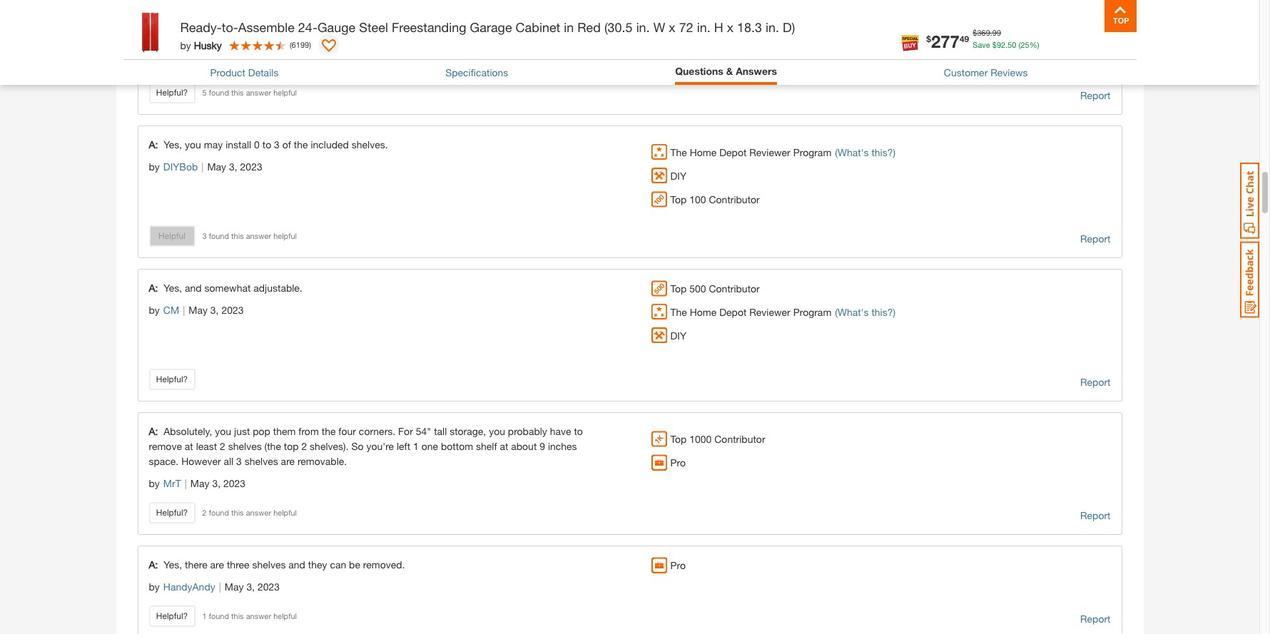 Task type: locate. For each thing, give the bounding box(es) containing it.
1 vertical spatial this?)
[[872, 306, 896, 318]]

this for handyandy
[[231, 612, 244, 621]]

277
[[931, 31, 960, 51]]

reviewer
[[750, 146, 791, 158], [750, 306, 791, 318]]

a: for a: yes, there are three shelves and they can be removed.
[[149, 559, 158, 571]]

2 pro button from the top
[[651, 558, 686, 574]]

1 diy from the top
[[671, 170, 687, 182]]

1 this from the top
[[231, 88, 244, 97]]

0 vertical spatial (what's this?) link
[[835, 145, 896, 160]]

2023 down 0
[[240, 161, 262, 173]]

3 yes, from the top
[[164, 282, 182, 294]]

shelves).
[[310, 441, 349, 453]]

helpful? button down handyandy button
[[149, 606, 195, 628]]

a: yes, and somewhat adjustable.
[[149, 282, 302, 294]]

1 helpful? button from the top
[[149, 82, 195, 104]]

report
[[1081, 89, 1111, 102], [1081, 233, 1111, 245], [1081, 376, 1111, 389], [1081, 510, 1111, 522], [1081, 613, 1111, 626]]

helpful? down handyandy button
[[156, 611, 188, 622]]

home down top 500 contributor button
[[690, 306, 717, 318]]

have
[[550, 426, 571, 438]]

3
[[274, 139, 280, 151], [202, 231, 207, 241], [236, 456, 242, 468]]

0 vertical spatial to
[[262, 139, 271, 151]]

| for handyandy
[[219, 581, 221, 593]]

1 vertical spatial 1
[[202, 612, 207, 621]]

communityanswer button
[[163, 56, 247, 72]]

5 report button from the top
[[1081, 612, 1111, 628]]

found right 5
[[209, 88, 229, 97]]

1 depot from the top
[[720, 146, 747, 158]]

1 x from the left
[[669, 19, 676, 35]]

0 vertical spatial 1
[[413, 441, 419, 453]]

found
[[209, 88, 229, 97], [209, 231, 229, 241], [209, 508, 229, 518], [209, 612, 229, 621]]

1 (what's from the top
[[835, 146, 869, 158]]

2 report from the top
[[1081, 233, 1111, 245]]

1 vertical spatial the home depot reviewer program (what's this?)
[[671, 306, 896, 318]]

1 vertical spatial 3
[[202, 231, 207, 241]]

0 vertical spatial pro button
[[651, 455, 686, 471]]

yes, for yes, all of the shelves are removable.
[[164, 35, 182, 47]]

communityanswer
[[163, 57, 247, 69]]

in.
[[636, 19, 650, 35], [697, 19, 711, 35], [766, 19, 780, 35]]

1 horizontal spatial of
[[282, 139, 291, 151]]

contributor right 100
[[709, 193, 760, 205]]

0 horizontal spatial to
[[262, 139, 271, 151]]

helpful? button for absolutely, you just pop them from the four corners. for 54" tall storage, you probably have to remove at least 2 shelves (the top 2 shelves). so you're left 1 one bottom shelf at about 9 inches space. however all 3 shelves are removable.
[[149, 503, 195, 524]]

1 right left
[[413, 441, 419, 453]]

so
[[352, 441, 364, 453]]

0 horizontal spatial in.
[[636, 19, 650, 35]]

1 the from the top
[[671, 146, 687, 158]]

top 500 contributor button
[[651, 281, 760, 297]]

( left )
[[290, 40, 292, 49]]

1 vertical spatial are
[[281, 456, 295, 468]]

4 report from the top
[[1081, 510, 1111, 522]]

diy button
[[651, 168, 687, 184], [651, 328, 687, 344]]

1 vertical spatial diy button
[[651, 328, 687, 344]]

2023 for by handyandy | may 3, 2023
[[258, 581, 280, 593]]

all
[[185, 35, 195, 47], [224, 456, 234, 468]]

yes, up "cm"
[[164, 282, 182, 294]]

1 vertical spatial depot
[[720, 306, 747, 318]]

$ down 99
[[993, 40, 997, 49]]

helpful? button down mrt button
[[149, 503, 195, 524]]

3 in. from the left
[[766, 19, 780, 35]]

2 yes, from the top
[[164, 139, 182, 151]]

by left handyandy
[[149, 581, 160, 593]]

2 this from the top
[[231, 231, 244, 241]]

depot
[[720, 146, 747, 158], [720, 306, 747, 318]]

1 vertical spatial home
[[690, 306, 717, 318]]

0 vertical spatial contributor
[[709, 193, 760, 205]]

2 horizontal spatial you
[[489, 426, 505, 438]]

helpful? for yes, there are three shelves and they can be removed.
[[156, 611, 188, 622]]

1 vertical spatial program
[[794, 306, 832, 318]]

2 right least
[[220, 441, 225, 453]]

pop
[[253, 426, 270, 438]]

this down by handyandy | may 3, 2023
[[231, 612, 244, 621]]

and up by cm | may 3, 2023
[[185, 282, 202, 294]]

1 vertical spatial (what's this?) link
[[835, 305, 896, 320]]

found down by handyandy | may 3, 2023
[[209, 612, 229, 621]]

1 ( from the left
[[1019, 40, 1021, 49]]

2 top from the top
[[671, 283, 687, 295]]

0 vertical spatial pro
[[671, 457, 686, 469]]

feedback link image
[[1241, 241, 1260, 318]]

top
[[284, 441, 299, 453]]

product details button
[[210, 65, 279, 80], [210, 65, 279, 80]]

report button for top 1000 contributor
[[1081, 508, 1111, 524]]

0 vertical spatial top
[[671, 193, 687, 205]]

5 a: from the top
[[149, 559, 158, 571]]

2 helpful? button from the top
[[149, 369, 195, 391]]

1 a: from the top
[[149, 35, 158, 47]]

1 vertical spatial contributor
[[709, 283, 760, 295]]

may down may
[[207, 161, 226, 173]]

contributor for top 500 contributor
[[709, 283, 760, 295]]

pro
[[671, 457, 686, 469], [671, 559, 686, 572]]

2 horizontal spatial the
[[322, 426, 336, 438]]

2 horizontal spatial $
[[993, 40, 997, 49]]

x right w
[[669, 19, 676, 35]]

4 answer from the top
[[246, 612, 271, 621]]

the home depot reviewer program (what's this?)
[[671, 146, 896, 158], [671, 306, 896, 318]]

0 horizontal spatial the
[[209, 35, 223, 47]]

2 right the top
[[302, 441, 307, 453]]

the down to-
[[209, 35, 223, 47]]

1 vertical spatial removable.
[[298, 456, 347, 468]]

are
[[262, 35, 276, 47], [281, 456, 295, 468], [210, 559, 224, 571]]

tall
[[434, 426, 447, 438]]

( right 50
[[1019, 40, 1021, 49]]

1 vertical spatial top
[[671, 283, 687, 295]]

3 a: from the top
[[149, 282, 158, 294]]

by for by diybob | may 3, 2023
[[149, 161, 160, 173]]

yes, left there
[[164, 559, 182, 571]]

0 horizontal spatial (
[[290, 40, 292, 49]]

2 home from the top
[[690, 306, 717, 318]]

$ left 49
[[927, 33, 931, 44]]

helpful for by communityanswer | may 3, 2023
[[273, 88, 297, 97]]

0 horizontal spatial of
[[198, 35, 206, 47]]

just
[[234, 426, 250, 438]]

1 vertical spatial all
[[224, 456, 234, 468]]

2 program from the top
[[794, 306, 832, 318]]

of
[[198, 35, 206, 47], [282, 139, 291, 151]]

2 vertical spatial are
[[210, 559, 224, 571]]

may right "cm"
[[189, 304, 208, 316]]

1 answer from the top
[[246, 88, 271, 97]]

this up 'somewhat'
[[231, 231, 244, 241]]

diy down top 500 contributor button
[[671, 330, 687, 342]]

2 (what's from the top
[[835, 306, 869, 318]]

1 down by handyandy | may 3, 2023
[[202, 612, 207, 621]]

at
[[185, 441, 193, 453], [500, 441, 508, 453]]

1 horizontal spatial x
[[727, 19, 734, 35]]

2 in. from the left
[[697, 19, 711, 35]]

at right shelf at the left
[[500, 441, 508, 453]]

by left mrt
[[149, 478, 160, 490]]

absolutely, you just pop them from the four corners. for 54" tall storage, you probably have to remove at least 2 shelves (the top 2 shelves). so you're left 1 one bottom shelf at about 9 inches space. however all 3 shelves are removable.
[[149, 426, 583, 468]]

1 horizontal spatial .
[[1006, 40, 1008, 49]]

helpful?
[[156, 87, 188, 98], [156, 374, 188, 385], [156, 508, 188, 518], [156, 611, 188, 622]]

top left 100
[[671, 193, 687, 205]]

1 horizontal spatial at
[[500, 441, 508, 453]]

| for mrt
[[185, 478, 187, 490]]

0 horizontal spatial 1
[[202, 612, 207, 621]]

0 horizontal spatial 3
[[202, 231, 207, 241]]

answer up the adjustable.
[[246, 231, 271, 241]]

3 report from the top
[[1081, 376, 1111, 389]]

product
[[210, 66, 246, 78]]

$ right 49
[[973, 28, 978, 37]]

helpful? for yes, all of the shelves are removable.
[[156, 87, 188, 98]]

top 100 contributor
[[671, 193, 760, 205]]

somewhat
[[205, 282, 251, 294]]

by handyandy | may 3, 2023
[[149, 581, 280, 593]]

1 vertical spatial pro
[[671, 559, 686, 572]]

yes, for yes, and somewhat adjustable.
[[164, 282, 182, 294]]

1 at from the left
[[185, 441, 193, 453]]

0 horizontal spatial at
[[185, 441, 193, 453]]

at down absolutely,
[[185, 441, 193, 453]]

| right mrt
[[185, 478, 187, 490]]

may up 5 found this answer helpful
[[256, 57, 275, 69]]

1 horizontal spatial $
[[973, 28, 978, 37]]

3 right 0
[[274, 139, 280, 151]]

found for mrt
[[209, 508, 229, 518]]

1 vertical spatial to
[[574, 426, 583, 438]]

install
[[226, 139, 251, 151]]

99
[[993, 28, 1002, 37]]

0 horizontal spatial and
[[185, 282, 202, 294]]

by
[[180, 39, 191, 51], [149, 57, 160, 69], [149, 161, 160, 173], [149, 304, 160, 316], [149, 478, 160, 490], [149, 581, 160, 593]]

top left 1000
[[671, 433, 687, 445]]

in. left h
[[697, 19, 711, 35]]

helpful down details
[[273, 88, 297, 97]]

top left '500'
[[671, 283, 687, 295]]

helpful? left 5
[[156, 87, 188, 98]]

2 diy button from the top
[[651, 328, 687, 344]]

2 horizontal spatial in.
[[766, 19, 780, 35]]

diy up 'top 100 contributor' button
[[671, 170, 687, 182]]

$ for 369
[[973, 28, 978, 37]]

questions & answers button
[[675, 64, 777, 81], [675, 64, 777, 79]]

helpful up the adjustable.
[[273, 231, 297, 241]]

answer down by handyandy | may 3, 2023
[[246, 612, 271, 621]]

4 this from the top
[[231, 612, 244, 621]]

however
[[181, 456, 221, 468]]

the left included
[[294, 139, 308, 151]]

helpful? button
[[149, 82, 195, 104], [149, 369, 195, 391], [149, 503, 195, 524], [149, 606, 195, 628]]

3 helpful? from the top
[[156, 508, 188, 518]]

1 horizontal spatial (
[[1019, 40, 1021, 49]]

2 reviewer from the top
[[750, 306, 791, 318]]

2023 down a: yes, there are three shelves and they can be removed. on the left bottom of page
[[258, 581, 280, 593]]

3 right helpful
[[202, 231, 207, 241]]

removable.
[[279, 35, 328, 47], [298, 456, 347, 468]]

1 inside absolutely, you just pop them from the four corners. for 54" tall storage, you probably have to remove at least 2 shelves (the top 2 shelves). so you're left 1 one bottom shelf at about 9 inches space. however all 3 shelves are removable.
[[413, 441, 419, 453]]

top
[[671, 193, 687, 205], [671, 283, 687, 295], [671, 433, 687, 445]]

mrt button
[[163, 476, 181, 492]]

1 report button from the top
[[1081, 88, 1111, 104]]

2 a: from the top
[[149, 139, 158, 151]]

4 helpful? button from the top
[[149, 606, 195, 628]]

$ inside $ 277 49
[[927, 33, 931, 44]]

0 vertical spatial .
[[991, 28, 993, 37]]

| right diybob
[[202, 161, 204, 173]]

in. left d)
[[766, 19, 780, 35]]

by left "cm"
[[149, 304, 160, 316]]

may down however
[[190, 478, 210, 490]]

home up 100
[[690, 146, 717, 158]]

helpful? button up absolutely,
[[149, 369, 195, 391]]

home for 1st (what's this?) link from the bottom
[[690, 306, 717, 318]]

9
[[540, 441, 545, 453]]

contributor
[[709, 193, 760, 205], [709, 283, 760, 295], [715, 433, 766, 445]]

helpful? button left 5
[[149, 82, 195, 104]]

3, for by diybob | may 3, 2023
[[229, 161, 237, 173]]

49
[[960, 33, 970, 44]]

4 report button from the top
[[1081, 508, 1111, 524]]

absolutely,
[[164, 426, 212, 438]]

found for communityanswer
[[209, 88, 229, 97]]

3 top from the top
[[671, 433, 687, 445]]

1 diy button from the top
[[651, 168, 687, 184]]

a: up by cm | may 3, 2023
[[149, 282, 158, 294]]

the inside absolutely, you just pop them from the four corners. for 54" tall storage, you probably have to remove at least 2 shelves (the top 2 shelves). so you're left 1 one bottom shelf at about 9 inches space. however all 3 shelves are removable.
[[322, 426, 336, 438]]

0 horizontal spatial x
[[669, 19, 676, 35]]

by for by husky
[[180, 39, 191, 51]]

report button for top 500 contributor
[[1081, 375, 1111, 391]]

3 found from the top
[[209, 508, 229, 518]]

1 horizontal spatial are
[[262, 35, 276, 47]]

helpful? down mrt button
[[156, 508, 188, 518]]

0 horizontal spatial $
[[927, 33, 931, 44]]

2 horizontal spatial 3
[[274, 139, 280, 151]]

2 ( from the left
[[290, 40, 292, 49]]

helpful
[[273, 88, 297, 97], [273, 231, 297, 241], [273, 508, 297, 518], [273, 612, 297, 621]]

the
[[671, 146, 687, 158], [671, 306, 687, 318]]

0 vertical spatial the home depot reviewer program (what's this?)
[[671, 146, 896, 158]]

0 vertical spatial 3
[[274, 139, 280, 151]]

2 helpful from the top
[[273, 231, 297, 241]]

2023 up 2 found this answer helpful
[[223, 478, 246, 490]]

1 vertical spatial (what's
[[835, 306, 869, 318]]

handyandy
[[163, 581, 215, 593]]

1 yes, from the top
[[164, 35, 182, 47]]

3 helpful? button from the top
[[149, 503, 195, 524]]

0 horizontal spatial 2
[[202, 508, 207, 518]]

answer up a: yes, there are three shelves and they can be removed. on the left bottom of page
[[246, 508, 271, 518]]

0 vertical spatial reviewer
[[750, 146, 791, 158]]

2 helpful? from the top
[[156, 374, 188, 385]]

2 vertical spatial 3
[[236, 456, 242, 468]]

1 horizontal spatial in.
[[697, 19, 711, 35]]

answer down details
[[246, 88, 271, 97]]

found right helpful
[[209, 231, 229, 241]]

by left diybob
[[149, 161, 160, 173]]

contributor right '500'
[[709, 283, 760, 295]]

1 home from the top
[[690, 146, 717, 158]]

save
[[973, 40, 991, 49]]

2 answer from the top
[[246, 231, 271, 241]]

of down ready-
[[198, 35, 206, 47]]

you up shelf at the left
[[489, 426, 505, 438]]

are down assemble
[[262, 35, 276, 47]]

2023 for by mrt | may 3, 2023
[[223, 478, 246, 490]]

2 vertical spatial top
[[671, 433, 687, 445]]

a: left 'by husky'
[[149, 35, 158, 47]]

2 found from the top
[[209, 231, 229, 241]]

top inside button
[[671, 283, 687, 295]]

1 horizontal spatial to
[[574, 426, 583, 438]]

(
[[1019, 40, 1021, 49], [290, 40, 292, 49]]

diybob button
[[163, 159, 198, 175]]

2023 for by communityanswer | may 3, 2023
[[289, 57, 312, 69]]

1 helpful from the top
[[273, 88, 297, 97]]

helpful for by handyandy | may 3, 2023
[[273, 612, 297, 621]]

removable. down shelves).
[[298, 456, 347, 468]]

0 vertical spatial this?)
[[872, 146, 896, 158]]

this for diybob
[[231, 231, 244, 241]]

1 report from the top
[[1081, 89, 1111, 102]]

1 vertical spatial reviewer
[[750, 306, 791, 318]]

1 found from the top
[[209, 88, 229, 97]]

home for 2nd (what's this?) link from the bottom of the page
[[690, 146, 717, 158]]

contributor right 1000
[[715, 433, 766, 445]]

1 vertical spatial pro button
[[651, 558, 686, 574]]

2023 down 'somewhat'
[[222, 304, 244, 316]]

1 horizontal spatial you
[[215, 426, 231, 438]]

answer for by diybob | may 3, 2023
[[246, 231, 271, 241]]

1 vertical spatial and
[[289, 559, 305, 571]]

top for top 500 contributor
[[671, 283, 687, 295]]

2 this?) from the top
[[872, 306, 896, 318]]

this down by mrt | may 3, 2023
[[231, 508, 244, 518]]

by left husky at the top left of the page
[[180, 39, 191, 51]]

1 vertical spatial the
[[294, 139, 308, 151]]

2 horizontal spatial are
[[281, 456, 295, 468]]

0 vertical spatial depot
[[720, 146, 747, 158]]

are down the top
[[281, 456, 295, 468]]

1 horizontal spatial the
[[294, 139, 308, 151]]

3, for by cm | may 3, 2023
[[210, 304, 219, 316]]

the down top 500 contributor button
[[671, 306, 687, 318]]

4 found from the top
[[209, 612, 229, 621]]

(the
[[265, 441, 281, 453]]

report button for the home depot reviewer program
[[1081, 231, 1111, 247]]

a: yes, all of the shelves are removable.
[[149, 35, 328, 47]]

0 vertical spatial program
[[794, 146, 832, 158]]

diy button up 'top 100 contributor' button
[[651, 168, 687, 184]]

1 horizontal spatial 1
[[413, 441, 419, 453]]

0 vertical spatial (what's
[[835, 146, 869, 158]]

0 vertical spatial are
[[262, 35, 276, 47]]

0 vertical spatial home
[[690, 146, 717, 158]]

0 horizontal spatial are
[[210, 559, 224, 571]]

of right 0
[[282, 139, 291, 151]]

answers
[[736, 65, 777, 77]]

by for by communityanswer | may 3, 2023
[[149, 57, 160, 69]]

adjustable.
[[254, 282, 302, 294]]

cm
[[163, 304, 179, 316]]

in. left w
[[636, 19, 650, 35]]

helpful? up absolutely,
[[156, 374, 188, 385]]

2023 down 6199
[[289, 57, 312, 69]]

1 pro button from the top
[[651, 455, 686, 471]]

3,
[[278, 57, 287, 69], [229, 161, 237, 173], [210, 304, 219, 316], [212, 478, 221, 490], [247, 581, 255, 593]]

yes, for yes, you may install 0 to 3 of the included shelves.
[[164, 139, 182, 151]]

1
[[413, 441, 419, 453], [202, 612, 207, 621]]

1 this?) from the top
[[872, 146, 896, 158]]

all down ready-
[[185, 35, 195, 47]]

this?) for 1st (what's this?) link from the bottom
[[872, 306, 896, 318]]

1 top from the top
[[671, 193, 687, 205]]

to inside absolutely, you just pop them from the four corners. for 54" tall storage, you probably have to remove at least 2 shelves (the top 2 shelves). so you're left 1 one bottom shelf at about 9 inches space. however all 3 shelves are removable.
[[574, 426, 583, 438]]

a: for a: yes, you may install 0 to 3 of the included shelves.
[[149, 139, 158, 151]]

0 vertical spatial diy button
[[651, 168, 687, 184]]

all right however
[[224, 456, 234, 468]]

removable. down 24-
[[279, 35, 328, 47]]

500
[[690, 283, 706, 295]]

a: up by diybob | may 3, 2023
[[149, 139, 158, 151]]

54"
[[416, 426, 431, 438]]

probably
[[508, 426, 547, 438]]

3 helpful from the top
[[273, 508, 297, 518]]

diybob
[[163, 161, 198, 173]]

2 vertical spatial the
[[322, 426, 336, 438]]

red
[[578, 19, 601, 35]]

3 report button from the top
[[1081, 375, 1111, 391]]

4 yes, from the top
[[164, 559, 182, 571]]

a: left there
[[149, 559, 158, 571]]

1 horizontal spatial 3
[[236, 456, 242, 468]]

0 vertical spatial the
[[671, 146, 687, 158]]

1 helpful? from the top
[[156, 87, 188, 98]]

contributor inside button
[[709, 283, 760, 295]]

| right product
[[251, 57, 253, 69]]

1 (what's this?) link from the top
[[835, 145, 896, 160]]

1 vertical spatial .
[[1006, 40, 1008, 49]]

found down by mrt | may 3, 2023
[[209, 508, 229, 518]]

to right 0
[[262, 139, 271, 151]]

yes, down ready-
[[164, 35, 182, 47]]

1000
[[690, 433, 712, 445]]

are left 'three'
[[210, 559, 224, 571]]

details
[[248, 66, 279, 78]]

1 horizontal spatial all
[[224, 456, 234, 468]]

2 the home depot reviewer program (what's this?) from the top
[[671, 306, 896, 318]]

you left just at the left bottom of page
[[215, 426, 231, 438]]

helpful down a: yes, there are three shelves and they can be removed. on the left bottom of page
[[273, 612, 297, 621]]

ready-
[[180, 19, 222, 35]]

diy
[[671, 170, 687, 182], [671, 330, 687, 342]]

2 report button from the top
[[1081, 231, 1111, 247]]

0 vertical spatial and
[[185, 282, 202, 294]]

1 vertical spatial the
[[671, 306, 687, 318]]

may down 'three'
[[225, 581, 244, 593]]

6199
[[292, 40, 309, 49]]

4 helpful? from the top
[[156, 611, 188, 622]]

4 helpful from the top
[[273, 612, 297, 621]]

bottom
[[441, 441, 473, 453]]

diy button down top 500 contributor button
[[651, 328, 687, 344]]

2023
[[289, 57, 312, 69], [240, 161, 262, 173], [222, 304, 244, 316], [223, 478, 246, 490], [258, 581, 280, 593]]

| right "cm"
[[183, 304, 185, 316]]

shelves.
[[352, 139, 388, 151]]

can
[[330, 559, 346, 571]]

1 horizontal spatial and
[[289, 559, 305, 571]]

by for by cm | may 3, 2023
[[149, 304, 160, 316]]

3 answer from the top
[[246, 508, 271, 518]]

shelf
[[476, 441, 497, 453]]

0 horizontal spatial all
[[185, 35, 195, 47]]

2 down by mrt | may 3, 2023
[[202, 508, 207, 518]]

3 down just at the left bottom of page
[[236, 456, 242, 468]]

2 vertical spatial contributor
[[715, 433, 766, 445]]

helpful up a: yes, there are three shelves and they can be removed. on the left bottom of page
[[273, 508, 297, 518]]

1 vertical spatial diy
[[671, 330, 687, 342]]

3 this from the top
[[231, 508, 244, 518]]

4 a: from the top
[[149, 426, 164, 438]]

may for cm
[[189, 304, 208, 316]]

0 vertical spatial diy
[[671, 170, 687, 182]]



Task type: describe. For each thing, give the bounding box(es) containing it.
gauge
[[318, 19, 356, 35]]

live chat image
[[1241, 163, 1260, 239]]

3 inside absolutely, you just pop them from the four corners. for 54" tall storage, you probably have to remove at least 2 shelves (the top 2 shelves). so you're left 1 one bottom shelf at about 9 inches space. however all 3 shelves are removable.
[[236, 456, 242, 468]]

storage,
[[450, 426, 486, 438]]

handyandy button
[[163, 580, 215, 596]]

d)
[[783, 19, 795, 35]]

$ 369 . 99 save $ 92 . 50 ( 25 %)
[[973, 28, 1040, 49]]

mrt
[[163, 478, 181, 490]]

0 horizontal spatial .
[[991, 28, 993, 37]]

0 vertical spatial the
[[209, 35, 223, 47]]

top 1000 contributor button
[[651, 431, 766, 448]]

product image image
[[127, 7, 173, 54]]

helpful button
[[149, 226, 195, 247]]

included
[[311, 139, 349, 151]]

2 x from the left
[[727, 19, 734, 35]]

top for top 100 contributor
[[671, 193, 687, 205]]

may for mrt
[[190, 478, 210, 490]]

72
[[679, 19, 694, 35]]

to-
[[222, 19, 238, 35]]

be
[[349, 559, 360, 571]]

top 100 contributor button
[[651, 192, 760, 208]]

there
[[185, 559, 208, 571]]

50
[[1008, 40, 1017, 49]]

helpful for by diybob | may 3, 2023
[[273, 231, 297, 241]]

1 pro from the top
[[671, 457, 686, 469]]

shelves down the (the
[[245, 456, 278, 468]]

about
[[511, 441, 537, 453]]

1 horizontal spatial 2
[[220, 441, 225, 453]]

may for handyandy
[[225, 581, 244, 593]]

2 pro from the top
[[671, 559, 686, 572]]

may for diybob
[[207, 161, 226, 173]]

display image
[[322, 39, 336, 54]]

removable. inside absolutely, you just pop them from the four corners. for 54" tall storage, you probably have to remove at least 2 shelves (the top 2 shelves). so you're left 1 one bottom shelf at about 9 inches space. however all 3 shelves are removable.
[[298, 456, 347, 468]]

by communityanswer | may 3, 2023
[[149, 57, 312, 69]]

report for top 500 contributor
[[1081, 376, 1111, 389]]

by cm | may 3, 2023
[[149, 304, 244, 316]]

freestanding
[[392, 19, 467, 35]]

garage
[[470, 19, 512, 35]]

top 1000 contributor
[[671, 433, 766, 445]]

1 in. from the left
[[636, 19, 650, 35]]

four
[[339, 426, 356, 438]]

2 depot from the top
[[720, 306, 747, 318]]

(what's for 1st (what's this?) link from the bottom
[[835, 306, 869, 318]]

%)
[[1030, 40, 1040, 49]]

are inside absolutely, you just pop them from the four corners. for 54" tall storage, you probably have to remove at least 2 shelves (the top 2 shelves). so you're left 1 one bottom shelf at about 9 inches space. however all 3 shelves are removable.
[[281, 456, 295, 468]]

found for handyandy
[[209, 612, 229, 621]]

a: for a: yes, all of the shelves are removable.
[[149, 35, 158, 47]]

369
[[978, 28, 991, 37]]

answer for by communityanswer | may 3, 2023
[[246, 88, 271, 97]]

2023 for by cm | may 3, 2023
[[222, 304, 244, 316]]

by diybob | may 3, 2023
[[149, 161, 262, 173]]

report for top 1000 contributor
[[1081, 510, 1111, 522]]

| for communityanswer
[[251, 57, 253, 69]]

(what's for 2nd (what's this?) link from the bottom of the page
[[835, 146, 869, 158]]

shelves down to-
[[226, 35, 259, 47]]

| for diybob
[[202, 161, 204, 173]]

helpful? for absolutely, you just pop them from the four corners. for 54" tall storage, you probably have to remove at least 2 shelves (the top 2 shelves). so you're left 1 one bottom shelf at about 9 inches space. however all 3 shelves are removable.
[[156, 508, 188, 518]]

answer for by mrt | may 3, 2023
[[246, 508, 271, 518]]

yes, for yes, there are three shelves and they can be removed.
[[164, 559, 182, 571]]

&
[[726, 65, 733, 77]]

5 found this answer helpful
[[202, 88, 297, 97]]

25
[[1021, 40, 1030, 49]]

helpful? button for yes, there are three shelves and they can be removed.
[[149, 606, 195, 628]]

ready-to-assemble 24-gauge steel freestanding garage cabinet in red (30.5 in. w x 72 in. h x 18.3 in. d)
[[180, 19, 795, 35]]

steel
[[359, 19, 388, 35]]

questions & answers
[[675, 65, 777, 77]]

3 found this answer helpful
[[202, 231, 297, 241]]

them
[[273, 426, 296, 438]]

2 horizontal spatial 2
[[302, 441, 307, 453]]

0 horizontal spatial you
[[185, 139, 201, 151]]

may
[[204, 139, 223, 151]]

helpful
[[159, 231, 186, 241]]

2 (what's this?) link from the top
[[835, 305, 896, 320]]

shelves right 'three'
[[252, 559, 286, 571]]

by for by handyandy | may 3, 2023
[[149, 581, 160, 593]]

(30.5
[[605, 19, 633, 35]]

$ 277 49
[[927, 31, 970, 51]]

this for communityanswer
[[231, 88, 244, 97]]

by for by mrt | may 3, 2023
[[149, 478, 160, 490]]

2 diy from the top
[[671, 330, 687, 342]]

a: yes, you may install 0 to 3 of the included shelves.
[[149, 139, 388, 151]]

0 vertical spatial removable.
[[279, 35, 328, 47]]

1 program from the top
[[794, 146, 832, 158]]

least
[[196, 441, 217, 453]]

customer
[[944, 66, 988, 78]]

space.
[[149, 456, 179, 468]]

this?) for 2nd (what's this?) link from the bottom of the page
[[872, 146, 896, 158]]

3, for by mrt | may 3, 2023
[[212, 478, 221, 490]]

( 6199 )
[[290, 40, 311, 49]]

specifications
[[446, 66, 508, 78]]

0 vertical spatial of
[[198, 35, 206, 47]]

found for diybob
[[209, 231, 229, 241]]

a: for a:
[[149, 426, 164, 438]]

report for the home depot reviewer program
[[1081, 233, 1111, 245]]

left
[[397, 441, 411, 453]]

)
[[309, 40, 311, 49]]

this for mrt
[[231, 508, 244, 518]]

contributor for top 100 contributor
[[709, 193, 760, 205]]

a: for a: yes, and somewhat adjustable.
[[149, 282, 158, 294]]

inches
[[548, 441, 577, 453]]

by mrt | may 3, 2023
[[149, 478, 246, 490]]

2 found this answer helpful
[[202, 508, 297, 518]]

cm button
[[163, 303, 179, 319]]

customer reviews
[[944, 66, 1028, 78]]

remove
[[149, 441, 182, 453]]

1 vertical spatial of
[[282, 139, 291, 151]]

cabinet
[[516, 19, 561, 35]]

removed.
[[363, 559, 405, 571]]

may for communityanswer
[[256, 57, 275, 69]]

reviews
[[991, 66, 1028, 78]]

by husky
[[180, 39, 222, 51]]

5 report from the top
[[1081, 613, 1111, 626]]

3, for by handyandy | may 3, 2023
[[247, 581, 255, 593]]

1 reviewer from the top
[[750, 146, 791, 158]]

w
[[654, 19, 665, 35]]

contributor for top 1000 contributor
[[715, 433, 766, 445]]

2023 for by diybob | may 3, 2023
[[240, 161, 262, 173]]

questions
[[675, 65, 724, 77]]

all inside absolutely, you just pop them from the four corners. for 54" tall storage, you probably have to remove at least 2 shelves (the top 2 shelves). so you're left 1 one bottom shelf at about 9 inches space. however all 3 shelves are removable.
[[224, 456, 234, 468]]

three
[[227, 559, 250, 571]]

top for top 1000 contributor
[[671, 433, 687, 445]]

answer for by handyandy | may 3, 2023
[[246, 612, 271, 621]]

( inside "$ 369 . 99 save $ 92 . 50 ( 25 %)"
[[1019, 40, 1021, 49]]

helpful for by mrt | may 3, 2023
[[273, 508, 297, 518]]

from
[[299, 426, 319, 438]]

one
[[422, 441, 438, 453]]

1 the home depot reviewer program (what's this?) from the top
[[671, 146, 896, 158]]

0
[[254, 139, 260, 151]]

0 vertical spatial all
[[185, 35, 195, 47]]

you're
[[367, 441, 394, 453]]

$ for 277
[[927, 33, 931, 44]]

for
[[398, 426, 413, 438]]

92
[[997, 40, 1006, 49]]

5
[[202, 88, 207, 97]]

a: yes, there are three shelves and they can be removed.
[[149, 559, 405, 571]]

| for cm
[[183, 304, 185, 316]]

assemble
[[238, 19, 295, 35]]

helpful? button for yes, all of the shelves are removable.
[[149, 82, 195, 104]]

3, for by communityanswer | may 3, 2023
[[278, 57, 287, 69]]

2 at from the left
[[500, 441, 508, 453]]

2 the from the top
[[671, 306, 687, 318]]

top button
[[1105, 0, 1137, 32]]

shelves down just at the left bottom of page
[[228, 441, 262, 453]]

top 500 contributor
[[671, 283, 760, 295]]



Task type: vqa. For each thing, say whether or not it's contained in the screenshot.
bottom the "VALID"
no



